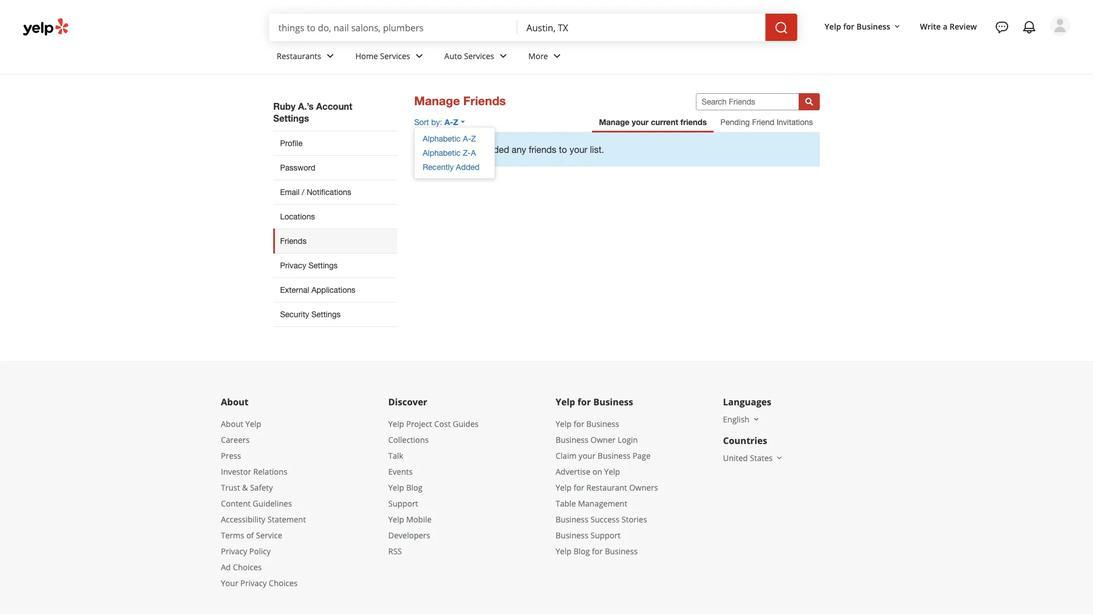 Task type: vqa. For each thing, say whether or not it's contained in the screenshot.
profile
yes



Task type: describe. For each thing, give the bounding box(es) containing it.
ruby a. image
[[1050, 15, 1070, 36]]

your for you have not added any friends to your list.
[[570, 144, 587, 155]]

business down the owner
[[598, 451, 630, 461]]

privacy settings
[[280, 261, 338, 270]]

yelp inside about yelp careers press investor relations trust & safety content guidelines accessibility statement terms of service privacy policy ad choices your privacy choices
[[245, 419, 261, 429]]

yelp up collections "link"
[[388, 419, 404, 429]]

accessibility
[[221, 514, 265, 525]]

a
[[471, 148, 476, 158]]

z inside the alphabetic a-z alphabetic z-a recently added
[[471, 134, 476, 143]]

careers
[[221, 435, 250, 445]]

statement
[[267, 514, 306, 525]]

auto services
[[444, 50, 494, 61]]

service
[[256, 530, 282, 541]]

yelp mobile link
[[388, 514, 432, 525]]

security settings
[[280, 310, 341, 319]]

restaurants link
[[268, 41, 346, 74]]

email / notifications link
[[273, 180, 397, 204]]

collections
[[388, 435, 429, 445]]

safety
[[250, 482, 273, 493]]

yelp for business link
[[556, 419, 619, 429]]

states
[[750, 453, 773, 464]]

relations
[[253, 466, 287, 477]]

terms of service link
[[221, 530, 282, 541]]

about for about
[[221, 396, 249, 408]]

24 chevron down v2 image for restaurants
[[323, 49, 337, 63]]

write
[[920, 21, 941, 32]]

not
[[467, 144, 481, 155]]

a- inside the alphabetic a-z alphabetic z-a recently added
[[463, 134, 471, 143]]

menu containing alphabetic a-z
[[415, 132, 494, 174]]

yelp blog link
[[388, 482, 423, 493]]

united states button
[[723, 453, 784, 464]]

none field find
[[278, 21, 508, 34]]

yelp for business business owner login claim your business page advertise on yelp yelp for restaurant owners table management business success stories business support yelp blog for business
[[556, 419, 658, 557]]

locations
[[280, 212, 315, 221]]

&
[[242, 482, 248, 493]]

investor
[[221, 466, 251, 477]]

business categories element
[[268, 41, 1070, 74]]

terms
[[221, 530, 244, 541]]

2 alphabetic from the top
[[423, 148, 461, 158]]

yelp inside button
[[825, 21, 841, 32]]

business up yelp blog for business link
[[556, 530, 588, 541]]

privacy policy link
[[221, 546, 271, 557]]

for inside "yelp for business" button
[[843, 21, 854, 32]]

a.'s
[[298, 101, 314, 112]]

ad
[[221, 562, 231, 573]]

24 chevron down v2 image for auto services
[[496, 49, 510, 63]]

password
[[280, 163, 315, 172]]

1 horizontal spatial friends
[[463, 94, 506, 108]]

restaurants
[[277, 50, 321, 61]]

developers link
[[388, 530, 430, 541]]

services for auto services
[[464, 50, 494, 61]]

manage for manage your current friends
[[599, 118, 630, 127]]

for down 'business support' link
[[592, 546, 603, 557]]

profile
[[280, 139, 303, 148]]

home services link
[[346, 41, 435, 74]]

list.
[[590, 144, 604, 155]]

sort by: a-z
[[414, 117, 458, 127]]

table management link
[[556, 498, 627, 509]]

have
[[446, 144, 465, 155]]

business success stories link
[[556, 514, 647, 525]]

a
[[943, 21, 948, 32]]

friend
[[752, 118, 774, 127]]

blog inside yelp project cost guides collections talk events yelp blog support yelp mobile developers rss
[[406, 482, 423, 493]]

write a review link
[[915, 16, 981, 37]]

notifications image
[[1022, 20, 1036, 34]]

talk link
[[388, 451, 403, 461]]

press link
[[221, 451, 241, 461]]

collections link
[[388, 435, 429, 445]]

alphabetic a-z link
[[415, 132, 494, 146]]

email
[[280, 188, 300, 197]]

auto
[[444, 50, 462, 61]]

mobile
[[406, 514, 432, 525]]

stories
[[622, 514, 647, 525]]

0 vertical spatial choices
[[233, 562, 262, 573]]

search image
[[775, 21, 788, 35]]

support link
[[388, 498, 418, 509]]

yelp down "support" link
[[388, 514, 404, 525]]

login
[[618, 435, 638, 445]]

1 vertical spatial friends
[[529, 144, 556, 155]]

1 vertical spatial yelp for business
[[556, 396, 633, 408]]

support inside yelp project cost guides collections talk events yelp blog support yelp mobile developers rss
[[388, 498, 418, 509]]

project
[[406, 419, 432, 429]]

investor relations link
[[221, 466, 287, 477]]

guides
[[453, 419, 479, 429]]

0 vertical spatial a-
[[444, 117, 453, 127]]

on
[[592, 466, 602, 477]]

business up the owner
[[586, 419, 619, 429]]

16 chevron down v2 image for countries
[[775, 454, 784, 463]]

countries
[[723, 435, 767, 447]]

yelp up the claim
[[556, 419, 571, 429]]

Search Friends text field
[[696, 93, 799, 110]]

business up the claim
[[556, 435, 588, 445]]

1 alphabetic from the top
[[423, 134, 461, 143]]

settings for privacy
[[308, 261, 338, 270]]

1 vertical spatial choices
[[269, 578, 298, 589]]

email / notifications
[[280, 188, 351, 197]]

settings for security
[[311, 310, 341, 319]]

by:
[[431, 117, 442, 127]]

Find text field
[[278, 21, 508, 34]]

business owner login link
[[556, 435, 638, 445]]

home services
[[355, 50, 410, 61]]

about for about yelp careers press investor relations trust & safety content guidelines accessibility statement terms of service privacy policy ad choices your privacy choices
[[221, 419, 243, 429]]

discover
[[388, 396, 427, 408]]



Task type: locate. For each thing, give the bounding box(es) containing it.
support inside yelp for business business owner login claim your business page advertise on yelp yelp for restaurant owners table management business success stories business support yelp blog for business
[[591, 530, 620, 541]]

events
[[388, 466, 413, 477]]

1 vertical spatial settings
[[308, 261, 338, 270]]

choices down privacy policy link on the bottom of page
[[233, 562, 262, 573]]

password link
[[273, 155, 397, 180]]

content guidelines link
[[221, 498, 292, 509]]

0 vertical spatial friends
[[463, 94, 506, 108]]

manage for manage friends
[[414, 94, 460, 108]]

external applications link
[[273, 278, 397, 302]]

locations link
[[273, 204, 397, 229]]

recently added link
[[415, 160, 494, 174]]

menu
[[415, 132, 494, 174]]

blog inside yelp for business business owner login claim your business page advertise on yelp yelp for restaurant owners table management business success stories business support yelp blog for business
[[574, 546, 590, 557]]

z up alphabetic a-z link
[[453, 117, 458, 127]]

settings inside ruby a.'s account settings
[[273, 113, 309, 124]]

None search field
[[269, 14, 800, 41]]

about yelp careers press investor relations trust & safety content guidelines accessibility statement terms of service privacy policy ad choices your privacy choices
[[221, 419, 306, 589]]

/
[[302, 188, 304, 197]]

your up 'advertise on yelp' link
[[579, 451, 596, 461]]

settings
[[273, 113, 309, 124], [308, 261, 338, 270], [311, 310, 341, 319]]

yelp right search icon at the right top of page
[[825, 21, 841, 32]]

owner
[[591, 435, 616, 445]]

1 vertical spatial privacy
[[221, 546, 247, 557]]

settings down "ruby"
[[273, 113, 309, 124]]

16 chevron down v2 image right states
[[775, 454, 784, 463]]

1 vertical spatial manage
[[599, 118, 630, 127]]

united states
[[723, 453, 773, 464]]

yelp up yelp for business link
[[556, 396, 575, 408]]

your inside yelp for business business owner login claim your business page advertise on yelp yelp for restaurant owners table management business success stories business support yelp blog for business
[[579, 451, 596, 461]]

1 vertical spatial support
[[591, 530, 620, 541]]

choices
[[233, 562, 262, 573], [269, 578, 298, 589]]

None field
[[278, 21, 508, 34], [526, 21, 756, 34]]

blog up "support" link
[[406, 482, 423, 493]]

services right the home
[[380, 50, 410, 61]]

english button
[[723, 414, 761, 425]]

0 horizontal spatial yelp for business
[[556, 396, 633, 408]]

1 24 chevron down v2 image from the left
[[323, 49, 337, 63]]

tab list containing manage your current friends
[[592, 112, 820, 133]]

your left current
[[632, 118, 649, 127]]

0 horizontal spatial z
[[453, 117, 458, 127]]

privacy up external in the top of the page
[[280, 261, 306, 270]]

for up business owner login link
[[574, 419, 584, 429]]

0 vertical spatial support
[[388, 498, 418, 509]]

invitations
[[777, 118, 813, 127]]

current
[[651, 118, 678, 127]]

blog
[[406, 482, 423, 493], [574, 546, 590, 557]]

1 none field from the left
[[278, 21, 508, 34]]

your
[[632, 118, 649, 127], [570, 144, 587, 155], [579, 451, 596, 461]]

success
[[591, 514, 619, 525]]

more link
[[519, 41, 573, 74]]

24 chevron down v2 image left "auto"
[[412, 49, 426, 63]]

24 chevron down v2 image
[[550, 49, 564, 63]]

manage up list.
[[599, 118, 630, 127]]

16 chevron down v2 image for languages
[[752, 415, 761, 424]]

2 horizontal spatial 24 chevron down v2 image
[[496, 49, 510, 63]]

yelp right on
[[604, 466, 620, 477]]

for up yelp for business link
[[578, 396, 591, 408]]

ruby
[[273, 101, 296, 112]]

policy
[[249, 546, 271, 557]]

business down the table at the right bottom
[[556, 514, 588, 525]]

rss link
[[388, 546, 402, 557]]

recently
[[423, 163, 454, 172]]

your privacy choices link
[[221, 578, 298, 589]]

to
[[559, 144, 567, 155]]

your inside manage your current friends link
[[632, 118, 649, 127]]

security settings link
[[273, 302, 397, 327]]

settings up external applications at the left top of the page
[[308, 261, 338, 270]]

24 chevron down v2 image inside restaurants link
[[323, 49, 337, 63]]

1 horizontal spatial z
[[471, 134, 476, 143]]

applications
[[311, 285, 355, 295]]

yelp project cost guides link
[[388, 419, 479, 429]]

0 horizontal spatial support
[[388, 498, 418, 509]]

cost
[[434, 419, 451, 429]]

for
[[843, 21, 854, 32], [578, 396, 591, 408], [574, 419, 584, 429], [574, 482, 584, 493], [592, 546, 603, 557]]

privacy down terms
[[221, 546, 247, 557]]

settings down applications
[[311, 310, 341, 319]]

external applications
[[280, 285, 355, 295]]

alphabetic
[[423, 134, 461, 143], [423, 148, 461, 158]]

16 chevron down v2 image inside united states popup button
[[775, 454, 784, 463]]

0 horizontal spatial friends
[[280, 237, 307, 246]]

2 vertical spatial settings
[[311, 310, 341, 319]]

0 horizontal spatial choices
[[233, 562, 262, 573]]

0 vertical spatial settings
[[273, 113, 309, 124]]

manage friends
[[414, 94, 506, 108]]

1 vertical spatial a-
[[463, 134, 471, 143]]

ruby a.'s account settings
[[273, 101, 352, 124]]

your
[[221, 578, 238, 589]]

events link
[[388, 466, 413, 477]]

united
[[723, 453, 748, 464]]

16 chevron down v2 image down languages
[[752, 415, 761, 424]]

0 vertical spatial privacy
[[280, 261, 306, 270]]

z up "not"
[[471, 134, 476, 143]]

for left 16 chevron down v2 icon at the top right of the page
[[843, 21, 854, 32]]

1 horizontal spatial support
[[591, 530, 620, 541]]

1 horizontal spatial a-
[[463, 134, 471, 143]]

1 horizontal spatial manage
[[599, 118, 630, 127]]

choices down policy
[[269, 578, 298, 589]]

1 horizontal spatial friends
[[680, 118, 707, 127]]

pending friend invitations
[[720, 118, 813, 127]]

blog down 'business support' link
[[574, 546, 590, 557]]

1 vertical spatial z
[[471, 134, 476, 143]]

guidelines
[[253, 498, 292, 509]]

your right to at the top of page
[[570, 144, 587, 155]]

yelp blog for business link
[[556, 546, 638, 557]]

friends down the auto services link
[[463, 94, 506, 108]]

3 24 chevron down v2 image from the left
[[496, 49, 510, 63]]

0 vertical spatial z
[[453, 117, 458, 127]]

friends right current
[[680, 118, 707, 127]]

home
[[355, 50, 378, 61]]

about up 'about yelp' link
[[221, 396, 249, 408]]

Near text field
[[526, 21, 756, 34]]

24 chevron down v2 image right restaurants
[[323, 49, 337, 63]]

alphabetic a-z alphabetic z-a recently added
[[423, 134, 480, 172]]

24 chevron down v2 image right auto services
[[496, 49, 510, 63]]

1 horizontal spatial choices
[[269, 578, 298, 589]]

management
[[578, 498, 627, 509]]

your for yelp for business business owner login claim your business page advertise on yelp yelp for restaurant owners table management business success stories business support yelp blog for business
[[579, 451, 596, 461]]

privacy settings link
[[273, 253, 397, 278]]

2 none field from the left
[[526, 21, 756, 34]]

none field up the business categories element
[[526, 21, 756, 34]]

1 horizontal spatial services
[[464, 50, 494, 61]]

yelp for business up yelp for business link
[[556, 396, 633, 408]]

languages
[[723, 396, 771, 408]]

yelp for business inside "yelp for business" button
[[825, 21, 890, 32]]

trust & safety link
[[221, 482, 273, 493]]

review
[[950, 21, 977, 32]]

0 vertical spatial 16 chevron down v2 image
[[752, 415, 761, 424]]

security
[[280, 310, 309, 319]]

1 services from the left
[[380, 50, 410, 61]]

0 vertical spatial manage
[[414, 94, 460, 108]]

1 vertical spatial friends
[[280, 237, 307, 246]]

1 vertical spatial about
[[221, 419, 243, 429]]

friends down locations
[[280, 237, 307, 246]]

0 vertical spatial blog
[[406, 482, 423, 493]]

1 about from the top
[[221, 396, 249, 408]]

1 horizontal spatial blog
[[574, 546, 590, 557]]

2 vertical spatial privacy
[[240, 578, 267, 589]]

notifications
[[307, 188, 351, 197]]

0 horizontal spatial 16 chevron down v2 image
[[752, 415, 761, 424]]

manage up the by:
[[414, 94, 460, 108]]

a- right the by:
[[444, 117, 453, 127]]

0 horizontal spatial services
[[380, 50, 410, 61]]

z
[[453, 117, 458, 127], [471, 134, 476, 143]]

none field near
[[526, 21, 756, 34]]

0 horizontal spatial manage
[[414, 94, 460, 108]]

0 vertical spatial about
[[221, 396, 249, 408]]

0 horizontal spatial blog
[[406, 482, 423, 493]]

24 chevron down v2 image
[[323, 49, 337, 63], [412, 49, 426, 63], [496, 49, 510, 63]]

yelp up the table at the right bottom
[[556, 482, 571, 493]]

16 chevron down v2 image
[[893, 22, 902, 31]]

16 chevron down v2 image inside english dropdown button
[[752, 415, 761, 424]]

profile link
[[273, 131, 397, 155]]

0 horizontal spatial 24 chevron down v2 image
[[323, 49, 337, 63]]

business inside "yelp for business" button
[[856, 21, 890, 32]]

0 horizontal spatial a-
[[444, 117, 453, 127]]

services for home services
[[380, 50, 410, 61]]

of
[[246, 530, 254, 541]]

you have not added any friends to your list.
[[428, 144, 604, 155]]

none field up 'home services' link
[[278, 21, 508, 34]]

0 horizontal spatial none field
[[278, 21, 508, 34]]

privacy down the ad choices link
[[240, 578, 267, 589]]

a- up "not"
[[463, 134, 471, 143]]

business support link
[[556, 530, 620, 541]]

yelp down "events" link
[[388, 482, 404, 493]]

yelp
[[825, 21, 841, 32], [556, 396, 575, 408], [245, 419, 261, 429], [388, 419, 404, 429], [556, 419, 571, 429], [604, 466, 620, 477], [388, 482, 404, 493], [556, 482, 571, 493], [388, 514, 404, 525], [556, 546, 571, 557]]

for down 'advertise'
[[574, 482, 584, 493]]

friends left to at the top of page
[[529, 144, 556, 155]]

more
[[528, 50, 548, 61]]

0 vertical spatial your
[[632, 118, 649, 127]]

added
[[456, 163, 480, 172]]

alphabetic z-a link
[[415, 146, 494, 160]]

services right "auto"
[[464, 50, 494, 61]]

0 horizontal spatial friends
[[529, 144, 556, 155]]

business left 16 chevron down v2 icon at the top right of the page
[[856, 21, 890, 32]]

about up careers
[[221, 419, 243, 429]]

press
[[221, 451, 241, 461]]

support down success
[[591, 530, 620, 541]]

messages image
[[995, 20, 1009, 34]]

business down the stories
[[605, 546, 638, 557]]

trust
[[221, 482, 240, 493]]

yelp for business left 16 chevron down v2 icon at the top right of the page
[[825, 21, 890, 32]]

business up yelp for business link
[[593, 396, 633, 408]]

tab list
[[592, 112, 820, 133]]

2 vertical spatial your
[[579, 451, 596, 461]]

0 vertical spatial alphabetic
[[423, 134, 461, 143]]

yelp project cost guides collections talk events yelp blog support yelp mobile developers rss
[[388, 419, 479, 557]]

any
[[512, 144, 526, 155]]

a-
[[444, 117, 453, 127], [463, 134, 471, 143]]

1 vertical spatial 16 chevron down v2 image
[[775, 454, 784, 463]]

user actions element
[[816, 14, 1086, 84]]

24 chevron down v2 image for home services
[[412, 49, 426, 63]]

careers link
[[221, 435, 250, 445]]

24 chevron down v2 image inside 'home services' link
[[412, 49, 426, 63]]

0 vertical spatial friends
[[680, 118, 707, 127]]

2 services from the left
[[464, 50, 494, 61]]

1 horizontal spatial 24 chevron down v2 image
[[412, 49, 426, 63]]

owners
[[629, 482, 658, 493]]

restaurant
[[586, 482, 627, 493]]

friends inside manage your current friends link
[[680, 118, 707, 127]]

alphabetic up recently
[[423, 148, 461, 158]]

advertise on yelp link
[[556, 466, 620, 477]]

you
[[428, 144, 443, 155]]

support down yelp blog link
[[388, 498, 418, 509]]

yelp for business
[[825, 21, 890, 32], [556, 396, 633, 408]]

24 chevron down v2 image inside the auto services link
[[496, 49, 510, 63]]

16 chevron down v2 image
[[752, 415, 761, 424], [775, 454, 784, 463]]

alphabetic up you
[[423, 134, 461, 143]]

yelp down 'business support' link
[[556, 546, 571, 557]]

1 horizontal spatial 16 chevron down v2 image
[[775, 454, 784, 463]]

0 vertical spatial yelp for business
[[825, 21, 890, 32]]

sort
[[414, 117, 429, 127]]

yelp up careers
[[245, 419, 261, 429]]

1 vertical spatial alphabetic
[[423, 148, 461, 158]]

developers
[[388, 530, 430, 541]]

about inside about yelp careers press investor relations trust & safety content guidelines accessibility statement terms of service privacy policy ad choices your privacy choices
[[221, 419, 243, 429]]

1 vertical spatial blog
[[574, 546, 590, 557]]

1 horizontal spatial none field
[[526, 21, 756, 34]]

2 about from the top
[[221, 419, 243, 429]]

2 24 chevron down v2 image from the left
[[412, 49, 426, 63]]

1 vertical spatial your
[[570, 144, 587, 155]]

advertise
[[556, 466, 590, 477]]

1 horizontal spatial yelp for business
[[825, 21, 890, 32]]

accessibility statement link
[[221, 514, 306, 525]]



